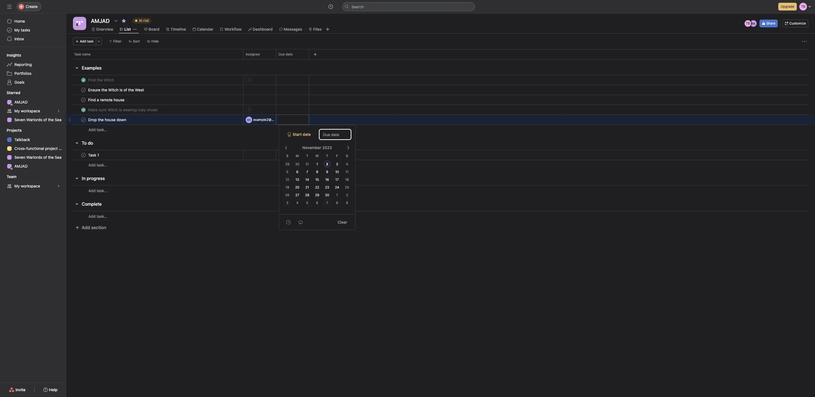 Task type: describe. For each thing, give the bounding box(es) containing it.
projects
[[7, 128, 22, 133]]

tab actions image
[[133, 28, 137, 31]]

task 1 cell
[[66, 150, 244, 160]]

cross-functional project plan
[[14, 146, 66, 151]]

insights button
[[0, 53, 21, 58]]

2 t from the left
[[326, 154, 329, 158]]

27
[[296, 193, 300, 197]]

at
[[139, 19, 142, 23]]

drop the house down cell
[[66, 115, 244, 125]]

teams element
[[0, 172, 66, 192]]

start date
[[293, 132, 311, 137]]

1 vertical spatial 2
[[346, 193, 348, 197]]

completed image for find the witch 'text box'
[[80, 77, 87, 83]]

do
[[88, 141, 93, 146]]

14
[[306, 178, 309, 182]]

name
[[82, 52, 91, 56]]

26
[[286, 193, 290, 197]]

add for add task… button in header to do tree grid
[[89, 163, 96, 168]]

timeline
[[171, 27, 186, 32]]

1 horizontal spatial 7
[[327, 201, 328, 205]]

1 horizontal spatial 5
[[307, 201, 309, 205]]

1 collapse task list for this section image from the top
[[75, 141, 79, 145]]

w
[[316, 154, 319, 158]]

completed image for "task 1" text box
[[80, 152, 87, 159]]

add for fourth add task… button from the top of the page
[[89, 214, 96, 219]]

filter button
[[106, 38, 124, 45]]

f
[[336, 154, 338, 158]]

collapse task list for this section image for in progress
[[75, 176, 79, 181]]

task… for add task… button in header to do tree grid
[[97, 163, 107, 168]]

Due date text field
[[320, 130, 351, 140]]

sort
[[133, 39, 140, 43]]

completed image for make sure witch is wearing ruby shoes text box
[[80, 107, 87, 113]]

portfolios
[[14, 71, 31, 76]]

25
[[345, 186, 349, 190]]

due
[[279, 52, 285, 56]]

ensure the witch is of the west cell
[[66, 85, 244, 95]]

1 horizontal spatial 1
[[337, 193, 338, 197]]

previous month image
[[284, 146, 289, 150]]

0 horizontal spatial 5
[[287, 170, 289, 174]]

hide button
[[145, 38, 161, 45]]

inbox
[[14, 37, 24, 41]]

collapse task list for this section image for examples
[[75, 66, 79, 70]]

insights
[[7, 53, 21, 58]]

remove from starred image
[[122, 19, 126, 23]]

add task… for add task… button in header to do tree grid
[[89, 163, 107, 168]]

overview
[[96, 27, 113, 32]]

24
[[335, 186, 339, 190]]

assignee
[[246, 52, 260, 56]]

my workspace for see details, my workspace image
[[14, 109, 40, 113]]

seven for amjad
[[14, 118, 25, 122]]

Find the Witch text field
[[87, 77, 116, 83]]

add for add task… button inside the header examples tree grid
[[89, 127, 96, 132]]

to
[[82, 141, 87, 146]]

completed image for drop the house down text field
[[80, 117, 87, 123]]

11
[[346, 170, 349, 174]]

invite
[[16, 388, 25, 393]]

my tasks
[[14, 28, 30, 32]]

goals link
[[3, 78, 63, 87]]

19
[[286, 186, 289, 190]]

23
[[325, 186, 329, 190]]

add task… for fourth add task… button from the top of the page
[[89, 214, 107, 219]]

files
[[313, 27, 322, 32]]

complete button
[[82, 199, 102, 209]]

my for 'my workspace' link in starred element
[[14, 109, 20, 113]]

invite button
[[5, 386, 29, 395]]

ex inside button
[[247, 118, 251, 122]]

tasks
[[21, 28, 30, 32]]

Drop the house down text field
[[87, 117, 128, 123]]

0 horizontal spatial 9
[[326, 170, 329, 174]]

reporting link
[[3, 60, 63, 69]]

timeline link
[[166, 26, 186, 32]]

task
[[74, 52, 81, 56]]

board
[[149, 27, 160, 32]]

1 horizontal spatial 6
[[316, 201, 319, 205]]

hide
[[152, 39, 159, 43]]

tb
[[746, 21, 751, 25]]

sort button
[[126, 38, 142, 45]]

18
[[346, 178, 349, 182]]

home
[[14, 19, 25, 24]]

seven warlords of the sea for amjad
[[14, 118, 61, 122]]

show options image
[[114, 19, 118, 23]]

sea for amjad
[[55, 118, 61, 122]]

task… for fourth add task… button from the top of the page
[[97, 214, 107, 219]]

ex button
[[246, 117, 275, 123]]

header to do tree grid
[[66, 150, 816, 170]]

calendar
[[197, 27, 214, 32]]

move tasks between sections image
[[227, 118, 230, 122]]

12
[[286, 178, 289, 182]]

portfolios link
[[3, 69, 63, 78]]

of for talkback
[[43, 155, 47, 160]]

the for talkback
[[48, 155, 54, 160]]

completed checkbox for find a remote house text box
[[80, 97, 87, 103]]

seven warlords of the sea link for talkback
[[3, 153, 63, 162]]

2 s from the left
[[346, 154, 348, 158]]

share button
[[760, 20, 779, 27]]

4 add task… row from the top
[[66, 211, 816, 222]]

list
[[124, 27, 131, 32]]

november 2023
[[303, 145, 332, 150]]

details image
[[237, 118, 240, 122]]

add task button
[[73, 38, 96, 45]]

21
[[306, 186, 309, 190]]

to do button
[[82, 138, 93, 148]]

customize
[[790, 21, 807, 25]]

warlords for talkback
[[26, 155, 42, 160]]

add task… for add task… button inside the header examples tree grid
[[89, 127, 107, 132]]

calendar link
[[193, 26, 214, 32]]

15
[[316, 178, 319, 182]]

talkback
[[14, 137, 30, 142]]

my workspace link for see details, my workspace icon
[[3, 182, 63, 191]]

completed image for find a remote house text box
[[80, 97, 87, 103]]

completed image for ensure the witch is of the west text field at the left of the page
[[80, 87, 87, 93]]

help
[[49, 388, 58, 393]]

ex row
[[66, 115, 816, 125]]

overview link
[[92, 26, 113, 32]]

my for the my tasks 'link'
[[14, 28, 20, 32]]

find the witch cell
[[66, 75, 244, 85]]

board image
[[76, 20, 83, 27]]

sea for talkback
[[55, 155, 61, 160]]

november
[[303, 145, 322, 150]]

1 horizontal spatial 3
[[336, 162, 338, 166]]

customize button
[[783, 20, 809, 27]]

home link
[[3, 17, 63, 26]]

0 vertical spatial 29
[[286, 162, 290, 166]]



Task type: locate. For each thing, give the bounding box(es) containing it.
2 of from the top
[[43, 155, 47, 160]]

1 collapse task list for this section image from the top
[[75, 66, 79, 70]]

task name
[[74, 52, 91, 56]]

amjad link inside starred element
[[3, 98, 63, 107]]

set to repeat image
[[299, 220, 303, 225]]

add section
[[82, 225, 106, 230]]

seven
[[14, 118, 25, 122], [14, 155, 25, 160]]

8 up 15
[[316, 170, 319, 174]]

completed checkbox up to
[[80, 117, 87, 123]]

completed checkbox inside ensure the witch is of the west cell
[[80, 87, 87, 93]]

ex right 'tb'
[[752, 21, 756, 25]]

None text field
[[90, 16, 111, 26], [279, 115, 308, 125], [90, 16, 111, 26], [279, 115, 308, 125]]

0 horizontal spatial 29
[[286, 162, 290, 166]]

1 t from the left
[[306, 154, 309, 158]]

seven inside projects element
[[14, 155, 25, 160]]

add inside button
[[80, 39, 86, 43]]

9 up 16
[[326, 170, 329, 174]]

seven down cross-
[[14, 155, 25, 160]]

0 horizontal spatial 4
[[297, 201, 299, 205]]

1 my workspace link from the top
[[3, 107, 63, 116]]

completed image inside "task 1" cell
[[80, 152, 87, 159]]

row
[[66, 49, 816, 59], [73, 59, 809, 60], [66, 75, 816, 85], [66, 85, 816, 95], [66, 95, 816, 105], [66, 105, 816, 115], [66, 150, 816, 160]]

the down "project"
[[48, 155, 54, 160]]

0 vertical spatial amjad link
[[3, 98, 63, 107]]

3 my from the top
[[14, 184, 20, 189]]

see details, my workspace image
[[57, 110, 60, 113]]

warlords for amjad
[[26, 118, 42, 122]]

my inside starred element
[[14, 109, 20, 113]]

add field image
[[314, 53, 317, 56]]

my workspace down 'team' on the left top
[[14, 184, 40, 189]]

seven inside starred element
[[14, 118, 25, 122]]

9 down 25
[[346, 201, 348, 205]]

task
[[87, 39, 94, 43]]

amjad inside starred element
[[14, 100, 28, 105]]

0 vertical spatial workspace
[[21, 109, 40, 113]]

0 vertical spatial the
[[48, 118, 54, 122]]

add task… button up add a task to this section icon
[[89, 127, 107, 133]]

plan
[[59, 146, 66, 151]]

cross-
[[14, 146, 26, 151]]

examples
[[82, 66, 102, 71]]

create button
[[17, 2, 41, 11]]

0 horizontal spatial 2
[[326, 162, 329, 166]]

my workspace down starred
[[14, 109, 40, 113]]

of inside starred element
[[43, 118, 47, 122]]

t up the 31
[[306, 154, 309, 158]]

1 horizontal spatial date
[[303, 132, 311, 137]]

add task… button down progress
[[89, 188, 107, 194]]

completed checkbox inside find the witch cell
[[80, 77, 87, 83]]

my tasks link
[[3, 26, 63, 35]]

2 workspace from the top
[[21, 184, 40, 189]]

starred
[[7, 90, 20, 95]]

completed image left "task 1" text box
[[80, 152, 87, 159]]

my workspace link
[[3, 107, 63, 116], [3, 182, 63, 191]]

Find a remote house text field
[[87, 97, 126, 103]]

completed checkbox inside the find a remote house cell
[[80, 97, 87, 103]]

2 add task… button from the top
[[89, 162, 107, 168]]

start date button
[[284, 130, 315, 140]]

2 amjad from the top
[[14, 164, 28, 169]]

1 add task… row from the top
[[66, 125, 816, 135]]

1 completed checkbox from the top
[[80, 77, 87, 83]]

29 up the 12
[[286, 162, 290, 166]]

30 down 23
[[325, 193, 330, 197]]

task… inside header examples tree grid
[[97, 127, 107, 132]]

1 vertical spatial amjad
[[14, 164, 28, 169]]

add task… button down "task 1" text box
[[89, 162, 107, 168]]

2 my workspace from the top
[[14, 184, 40, 189]]

1 the from the top
[[48, 118, 54, 122]]

4 down 27
[[297, 201, 299, 205]]

0 vertical spatial seven
[[14, 118, 25, 122]]

17
[[336, 178, 339, 182]]

2 collapse task list for this section image from the top
[[75, 202, 79, 207]]

1 add task… from the top
[[89, 127, 107, 132]]

functional
[[26, 146, 44, 151]]

sea down plan
[[55, 155, 61, 160]]

4 completed checkbox from the top
[[80, 152, 87, 159]]

workspace for see details, my workspace icon
[[21, 184, 40, 189]]

projects element
[[0, 126, 66, 172]]

Completed checkbox
[[80, 97, 87, 103], [80, 117, 87, 123]]

in progress button
[[82, 174, 105, 184]]

add down "task 1" text box
[[89, 163, 96, 168]]

warlords up 'talkback' link
[[26, 118, 42, 122]]

1 horizontal spatial ex
[[752, 21, 756, 25]]

upgrade button
[[779, 3, 798, 11]]

3 completed image from the top
[[80, 117, 87, 123]]

0 vertical spatial completed image
[[80, 97, 87, 103]]

0 horizontal spatial t
[[306, 154, 309, 158]]

help button
[[40, 386, 61, 395]]

completed image down examples button
[[80, 77, 87, 83]]

8
[[316, 170, 319, 174], [336, 201, 338, 205]]

6 up 13 on the top of page
[[297, 170, 299, 174]]

1 add task… button from the top
[[89, 127, 107, 133]]

task… down progress
[[97, 188, 107, 193]]

2 seven from the top
[[14, 155, 25, 160]]

1 vertical spatial workspace
[[21, 184, 40, 189]]

the inside starred element
[[48, 118, 54, 122]]

completed image left find a remote house text box
[[80, 97, 87, 103]]

1 vertical spatial seven warlords of the sea link
[[3, 153, 63, 162]]

completed checkbox down examples
[[80, 87, 87, 93]]

0 horizontal spatial 30
[[296, 162, 300, 166]]

5
[[287, 170, 289, 174], [307, 201, 309, 205]]

add task… row
[[66, 125, 816, 135], [66, 160, 816, 170], [66, 186, 816, 196], [66, 211, 816, 222]]

0 vertical spatial sea
[[55, 118, 61, 122]]

1 vertical spatial my workspace link
[[3, 182, 63, 191]]

project
[[45, 146, 58, 151]]

3 down 26
[[287, 201, 289, 205]]

2 up 16
[[326, 162, 329, 166]]

add tab image
[[326, 27, 330, 32]]

completed image
[[80, 77, 87, 83], [80, 87, 87, 93], [80, 152, 87, 159]]

2 my from the top
[[14, 109, 20, 113]]

add task… up section
[[89, 214, 107, 219]]

completed checkbox left "task 1" text box
[[80, 152, 87, 159]]

add left section
[[82, 225, 90, 230]]

0 horizontal spatial 8
[[316, 170, 319, 174]]

1 vertical spatial 30
[[325, 193, 330, 197]]

0 vertical spatial collapse task list for this section image
[[75, 66, 79, 70]]

add for 3rd add task… button
[[89, 188, 96, 193]]

my workspace link down 'team' on the left top
[[3, 182, 63, 191]]

add task… for 3rd add task… button
[[89, 188, 107, 193]]

1 vertical spatial 3
[[287, 201, 289, 205]]

workflow link
[[220, 26, 242, 32]]

clear
[[338, 220, 348, 225]]

1 vertical spatial ex
[[247, 118, 251, 122]]

9
[[326, 170, 329, 174], [346, 201, 348, 205]]

warlords down cross-functional project plan link
[[26, 155, 42, 160]]

3 add task… from the top
[[89, 188, 107, 193]]

add task… down progress
[[89, 188, 107, 193]]

more actions image right task
[[97, 40, 101, 43]]

the for amjad
[[48, 118, 54, 122]]

1 vertical spatial the
[[48, 155, 54, 160]]

2 warlords from the top
[[26, 155, 42, 160]]

0 vertical spatial 6
[[297, 170, 299, 174]]

16
[[326, 178, 329, 182]]

global element
[[0, 14, 66, 47]]

t down 2023
[[326, 154, 329, 158]]

2 seven warlords of the sea link from the top
[[3, 153, 63, 162]]

completed image inside ensure the witch is of the west cell
[[80, 87, 87, 93]]

s down the previous month icon
[[287, 154, 289, 158]]

6 down 22
[[316, 201, 319, 205]]

1 vertical spatial 8
[[336, 201, 338, 205]]

history image
[[329, 4, 333, 9]]

Search tasks, projects, and more text field
[[343, 2, 475, 11]]

my left tasks
[[14, 28, 20, 32]]

the inside projects element
[[48, 155, 54, 160]]

1 vertical spatial 29
[[315, 193, 320, 197]]

warlords inside projects element
[[26, 155, 42, 160]]

s
[[287, 154, 289, 158], [346, 154, 348, 158]]

1 vertical spatial completed image
[[80, 87, 87, 93]]

2 seven warlords of the sea from the top
[[14, 155, 61, 160]]

team button
[[0, 174, 16, 180]]

my for 'my workspace' link in the "teams" element
[[14, 184, 20, 189]]

2 completed checkbox from the top
[[80, 117, 87, 123]]

collapse task list for this section image down task
[[75, 66, 79, 70]]

starred element
[[0, 88, 66, 126]]

my workspace
[[14, 109, 40, 113], [14, 184, 40, 189]]

8 down 24 in the left top of the page
[[336, 201, 338, 205]]

collapse task list for this section image left complete at the left bottom
[[75, 202, 79, 207]]

upgrade
[[782, 4, 795, 9]]

seven warlords of the sea
[[14, 118, 61, 122], [14, 155, 61, 160]]

projects button
[[0, 128, 22, 133]]

1 vertical spatial my workspace
[[14, 184, 40, 189]]

1 vertical spatial warlords
[[26, 155, 42, 160]]

1 seven from the top
[[14, 118, 25, 122]]

4 add task… from the top
[[89, 214, 107, 219]]

my workspace link inside "teams" element
[[3, 182, 63, 191]]

task… for add task… button inside the header examples tree grid
[[97, 127, 107, 132]]

2 add task… from the top
[[89, 163, 107, 168]]

1 s from the left
[[287, 154, 289, 158]]

1 down w
[[317, 162, 318, 166]]

see details, my workspace image
[[57, 185, 60, 188]]

warlords inside starred element
[[26, 118, 42, 122]]

share
[[767, 21, 776, 25]]

0 vertical spatial completed checkbox
[[80, 97, 87, 103]]

1 horizontal spatial 2
[[346, 193, 348, 197]]

2 vertical spatial completed image
[[80, 152, 87, 159]]

next month image
[[346, 146, 351, 150]]

1 vertical spatial 5
[[307, 201, 309, 205]]

add section button
[[73, 223, 109, 233]]

date inside button
[[303, 132, 311, 137]]

0 vertical spatial seven warlords of the sea
[[14, 118, 61, 122]]

0 vertical spatial completed image
[[80, 77, 87, 83]]

my workspace inside "teams" element
[[14, 184, 40, 189]]

task… for 3rd add task… button
[[97, 188, 107, 193]]

my workspace inside starred element
[[14, 109, 40, 113]]

collapse task list for this section image
[[75, 66, 79, 70], [75, 176, 79, 181]]

of inside projects element
[[43, 155, 47, 160]]

completed checkbox inside make sure witch is wearing ruby shoes cell
[[80, 107, 87, 113]]

0 vertical spatial my workspace
[[14, 109, 40, 113]]

1 horizontal spatial t
[[326, 154, 329, 158]]

1 sea from the top
[[55, 118, 61, 122]]

add task… down "task 1" text box
[[89, 163, 107, 168]]

1 vertical spatial 4
[[297, 201, 299, 205]]

in progress
[[82, 176, 105, 181]]

2 my workspace link from the top
[[3, 182, 63, 191]]

add task… inside header examples tree grid
[[89, 127, 107, 132]]

the up 'talkback' link
[[48, 118, 54, 122]]

1 of from the top
[[43, 118, 47, 122]]

completed image inside make sure witch is wearing ruby shoes cell
[[80, 107, 87, 113]]

completed image inside the find a remote house cell
[[80, 97, 87, 103]]

1 completed checkbox from the top
[[80, 97, 87, 103]]

cell inside header to do tree grid
[[276, 150, 309, 160]]

make sure witch is wearing ruby shoes cell
[[66, 105, 244, 115]]

completed checkbox inside "task 1" cell
[[80, 152, 87, 159]]

0 horizontal spatial s
[[287, 154, 289, 158]]

3 add task… button from the top
[[89, 188, 107, 194]]

1 horizontal spatial 9
[[346, 201, 348, 205]]

ex right details image
[[247, 118, 251, 122]]

1 amjad from the top
[[14, 100, 28, 105]]

completed checkbox inside drop the house down cell
[[80, 117, 87, 123]]

add task… button up section
[[89, 214, 107, 220]]

28
[[305, 193, 310, 197]]

1 vertical spatial 6
[[316, 201, 319, 205]]

1 warlords from the top
[[26, 118, 42, 122]]

amjad
[[14, 100, 28, 105], [14, 164, 28, 169]]

22
[[315, 186, 320, 190]]

seven warlords of the sea inside starred element
[[14, 118, 61, 122]]

row containing task name
[[66, 49, 816, 59]]

add task… up add a task to this section icon
[[89, 127, 107, 132]]

1 vertical spatial 1
[[337, 193, 338, 197]]

2 collapse task list for this section image from the top
[[75, 176, 79, 181]]

my workspace for see details, my workspace icon
[[14, 184, 40, 189]]

amjad inside projects element
[[14, 164, 28, 169]]

filter
[[113, 39, 121, 43]]

0 vertical spatial date
[[286, 52, 293, 56]]

at risk button
[[130, 17, 154, 25]]

completed image up to
[[80, 117, 87, 123]]

seven warlords of the sea for talkback
[[14, 155, 61, 160]]

add task
[[80, 39, 94, 43]]

cell
[[276, 150, 309, 160]]

2 completed image from the top
[[80, 87, 87, 93]]

0 vertical spatial of
[[43, 118, 47, 122]]

collapse task list for this section image
[[75, 141, 79, 145], [75, 202, 79, 207]]

m
[[296, 154, 299, 158]]

team
[[7, 175, 16, 179]]

workspace for see details, my workspace image
[[21, 109, 40, 113]]

add task… button inside header examples tree grid
[[89, 127, 107, 133]]

sea inside projects element
[[55, 155, 61, 160]]

1 workspace from the top
[[21, 109, 40, 113]]

31
[[306, 162, 309, 166]]

2023
[[323, 145, 332, 150]]

progress
[[87, 176, 105, 181]]

date right the due at the top
[[286, 52, 293, 56]]

completed checkbox for find the witch 'text box'
[[80, 77, 87, 83]]

1 vertical spatial my
[[14, 109, 20, 113]]

3 task… from the top
[[97, 188, 107, 193]]

0 vertical spatial collapse task list for this section image
[[75, 141, 79, 145]]

collapse task list for this section image left to
[[75, 141, 79, 145]]

4 task… from the top
[[97, 214, 107, 219]]

1 vertical spatial 7
[[327, 201, 328, 205]]

add task… button
[[89, 127, 107, 133], [89, 162, 107, 168], [89, 188, 107, 194], [89, 214, 107, 220]]

completed checkbox for make sure witch is wearing ruby shoes text box
[[80, 107, 87, 113]]

s down next month icon
[[346, 154, 348, 158]]

in
[[82, 176, 86, 181]]

amjad link
[[3, 98, 63, 107], [3, 162, 63, 171]]

1 horizontal spatial s
[[346, 154, 348, 158]]

my down starred
[[14, 109, 20, 113]]

add task… inside header to do tree grid
[[89, 163, 107, 168]]

1 horizontal spatial 4
[[346, 162, 348, 166]]

0 vertical spatial 4
[[346, 162, 348, 166]]

Ensure the Witch is of the West text field
[[87, 87, 146, 93]]

more actions image
[[803, 39, 808, 44], [97, 40, 101, 43]]

1 task… from the top
[[97, 127, 107, 132]]

0 horizontal spatial more actions image
[[97, 40, 101, 43]]

13
[[296, 178, 299, 182]]

my workspace link for see details, my workspace image
[[3, 107, 63, 116]]

date inside row
[[286, 52, 293, 56]]

completed image right see details, my workspace image
[[80, 107, 87, 113]]

0 horizontal spatial ex
[[247, 118, 251, 122]]

seven for talkback
[[14, 155, 25, 160]]

1 vertical spatial collapse task list for this section image
[[75, 202, 79, 207]]

0 vertical spatial seven warlords of the sea link
[[3, 116, 63, 124]]

Completed checkbox
[[80, 77, 87, 83], [80, 87, 87, 93], [80, 107, 87, 113], [80, 152, 87, 159]]

1 vertical spatial amjad link
[[3, 162, 63, 171]]

starred button
[[0, 90, 20, 96]]

amjad link down goals 'link' on the left top
[[3, 98, 63, 107]]

0 vertical spatial 7
[[307, 170, 308, 174]]

0 vertical spatial 3
[[336, 162, 338, 166]]

1 completed image from the top
[[80, 97, 87, 103]]

seven warlords of the sea link up 'talkback' link
[[3, 116, 63, 124]]

5 up the 12
[[287, 170, 289, 174]]

of
[[43, 118, 47, 122], [43, 155, 47, 160]]

talkback link
[[3, 136, 63, 144]]

workspace inside starred element
[[21, 109, 40, 113]]

0 vertical spatial 5
[[287, 170, 289, 174]]

Task 1 text field
[[87, 153, 101, 158]]

1 my workspace from the top
[[14, 109, 40, 113]]

cross-functional project plan link
[[3, 144, 66, 153]]

7
[[307, 170, 308, 174], [327, 201, 328, 205]]

task… down "task 1" text box
[[97, 163, 107, 168]]

section
[[91, 225, 106, 230]]

ex
[[752, 21, 756, 25], [247, 118, 251, 122]]

create
[[26, 4, 38, 9]]

1 horizontal spatial 8
[[336, 201, 338, 205]]

seven up projects
[[14, 118, 25, 122]]

at risk
[[139, 19, 149, 23]]

completed checkbox for drop the house down text field
[[80, 117, 87, 123]]

clear button
[[334, 218, 351, 227]]

add left task
[[80, 39, 86, 43]]

0 horizontal spatial date
[[286, 52, 293, 56]]

sea down see details, my workspace image
[[55, 118, 61, 122]]

0 vertical spatial ex
[[752, 21, 756, 25]]

start
[[293, 132, 302, 137]]

3 up 10
[[336, 162, 338, 166]]

0 horizontal spatial 7
[[307, 170, 308, 174]]

7 down the 31
[[307, 170, 308, 174]]

Make sure Witch is wearing ruby shoes text field
[[87, 107, 159, 113]]

the
[[48, 118, 54, 122], [48, 155, 54, 160]]

complete
[[82, 202, 102, 207]]

task… inside header to do tree grid
[[97, 163, 107, 168]]

amjad up 'team' on the left top
[[14, 164, 28, 169]]

0 vertical spatial warlords
[[26, 118, 42, 122]]

date right start in the top of the page
[[303, 132, 311, 137]]

workspace
[[21, 109, 40, 113], [21, 184, 40, 189]]

risk
[[143, 19, 149, 23]]

1
[[317, 162, 318, 166], [337, 193, 338, 197]]

7 down 23
[[327, 201, 328, 205]]

add inside header examples tree grid
[[89, 127, 96, 132]]

more actions image down customize
[[803, 39, 808, 44]]

0 vertical spatial amjad
[[14, 100, 28, 105]]

1 completed image from the top
[[80, 77, 87, 83]]

3 completed image from the top
[[80, 152, 87, 159]]

add a task to this section image
[[96, 141, 100, 145]]

1 vertical spatial completed image
[[80, 107, 87, 113]]

completed image down examples
[[80, 87, 87, 93]]

2 amjad link from the top
[[3, 162, 63, 171]]

30 down m
[[296, 162, 300, 166]]

completed image
[[80, 97, 87, 103], [80, 107, 87, 113], [80, 117, 87, 123]]

3 add task… row from the top
[[66, 186, 816, 196]]

0 horizontal spatial 6
[[297, 170, 299, 174]]

completed checkbox down examples button
[[80, 77, 87, 83]]

add down in progress
[[89, 188, 96, 193]]

0 vertical spatial 1
[[317, 162, 318, 166]]

4 up 11
[[346, 162, 348, 166]]

2 down 25
[[346, 193, 348, 197]]

1 vertical spatial completed checkbox
[[80, 117, 87, 123]]

1 down 24 in the left top of the page
[[337, 193, 338, 197]]

0 vertical spatial 8
[[316, 170, 319, 174]]

add time image
[[287, 220, 291, 225]]

0 vertical spatial my workspace link
[[3, 107, 63, 116]]

my inside "teams" element
[[14, 184, 20, 189]]

of for amjad
[[43, 118, 47, 122]]

1 vertical spatial seven warlords of the sea
[[14, 155, 61, 160]]

completed checkbox right see details, my workspace image
[[80, 107, 87, 113]]

of down 'cross-functional project plan'
[[43, 155, 47, 160]]

2 vertical spatial my
[[14, 184, 20, 189]]

4 add task… button from the top
[[89, 214, 107, 220]]

collapse task list for this section image left in in the top left of the page
[[75, 176, 79, 181]]

completed checkbox for "task 1" text box
[[80, 152, 87, 159]]

2 task… from the top
[[97, 163, 107, 168]]

header examples tree grid
[[66, 75, 816, 135]]

seven warlords of the sea inside projects element
[[14, 155, 61, 160]]

add inside header to do tree grid
[[89, 163, 96, 168]]

3 completed checkbox from the top
[[80, 107, 87, 113]]

0 horizontal spatial 3
[[287, 201, 289, 205]]

completed image inside find the witch cell
[[80, 77, 87, 83]]

0 vertical spatial my
[[14, 28, 20, 32]]

files link
[[309, 26, 322, 32]]

seven warlords of the sea link
[[3, 116, 63, 124], [3, 153, 63, 162]]

1 vertical spatial seven
[[14, 155, 25, 160]]

1 seven warlords of the sea from the top
[[14, 118, 61, 122]]

1 amjad link from the top
[[3, 98, 63, 107]]

5 down "28"
[[307, 201, 309, 205]]

add task… button inside header to do tree grid
[[89, 162, 107, 168]]

2 vertical spatial completed image
[[80, 117, 87, 123]]

1 seven warlords of the sea link from the top
[[3, 116, 63, 124]]

1 horizontal spatial 30
[[325, 193, 330, 197]]

of up 'talkback' link
[[43, 118, 47, 122]]

task… down drop the house down text field
[[97, 127, 107, 132]]

seven warlords of the sea up 'talkback' link
[[14, 118, 61, 122]]

list link
[[120, 26, 131, 32]]

sea inside starred element
[[55, 118, 61, 122]]

goals
[[14, 80, 24, 85]]

1 vertical spatial of
[[43, 155, 47, 160]]

date for due date
[[286, 52, 293, 56]]

inbox link
[[3, 35, 63, 43]]

task… up section
[[97, 214, 107, 219]]

0 vertical spatial 9
[[326, 170, 329, 174]]

2 sea from the top
[[55, 155, 61, 160]]

insights element
[[0, 50, 66, 88]]

0 vertical spatial 2
[[326, 162, 329, 166]]

29 down 22
[[315, 193, 320, 197]]

0 horizontal spatial 1
[[317, 162, 318, 166]]

amjad down starred
[[14, 100, 28, 105]]

completed checkbox left find a remote house text box
[[80, 97, 87, 103]]

seven warlords of the sea link down functional
[[3, 153, 63, 162]]

hide sidebar image
[[7, 4, 12, 9]]

0 vertical spatial 30
[[296, 162, 300, 166]]

2 completed image from the top
[[80, 107, 87, 113]]

1 vertical spatial 9
[[346, 201, 348, 205]]

date for start date
[[303, 132, 311, 137]]

completed checkbox for ensure the witch is of the west text field at the left of the page
[[80, 87, 87, 93]]

my down 'team' on the left top
[[14, 184, 20, 189]]

1 vertical spatial date
[[303, 132, 311, 137]]

my workspace link inside starred element
[[3, 107, 63, 116]]

2 add task… row from the top
[[66, 160, 816, 170]]

2 completed checkbox from the top
[[80, 87, 87, 93]]

seven warlords of the sea down 'cross-functional project plan'
[[14, 155, 61, 160]]

1 horizontal spatial more actions image
[[803, 39, 808, 44]]

find a remote house cell
[[66, 95, 244, 105]]

1 vertical spatial sea
[[55, 155, 61, 160]]

my workspace link down starred
[[3, 107, 63, 116]]

workflow
[[225, 27, 242, 32]]

1 vertical spatial collapse task list for this section image
[[75, 176, 79, 181]]

due date
[[279, 52, 293, 56]]

add up 'add section' button
[[89, 214, 96, 219]]

30
[[296, 162, 300, 166], [325, 193, 330, 197]]

2 the from the top
[[48, 155, 54, 160]]

1 horizontal spatial 29
[[315, 193, 320, 197]]

date
[[286, 52, 293, 56], [303, 132, 311, 137]]

1 my from the top
[[14, 28, 20, 32]]

amjad link up "teams" element
[[3, 162, 63, 171]]

my inside 'link'
[[14, 28, 20, 32]]

workspace inside "teams" element
[[21, 184, 40, 189]]

add up do
[[89, 127, 96, 132]]

seven warlords of the sea link for amjad
[[3, 116, 63, 124]]



Task type: vqa. For each thing, say whether or not it's contained in the screenshot.


